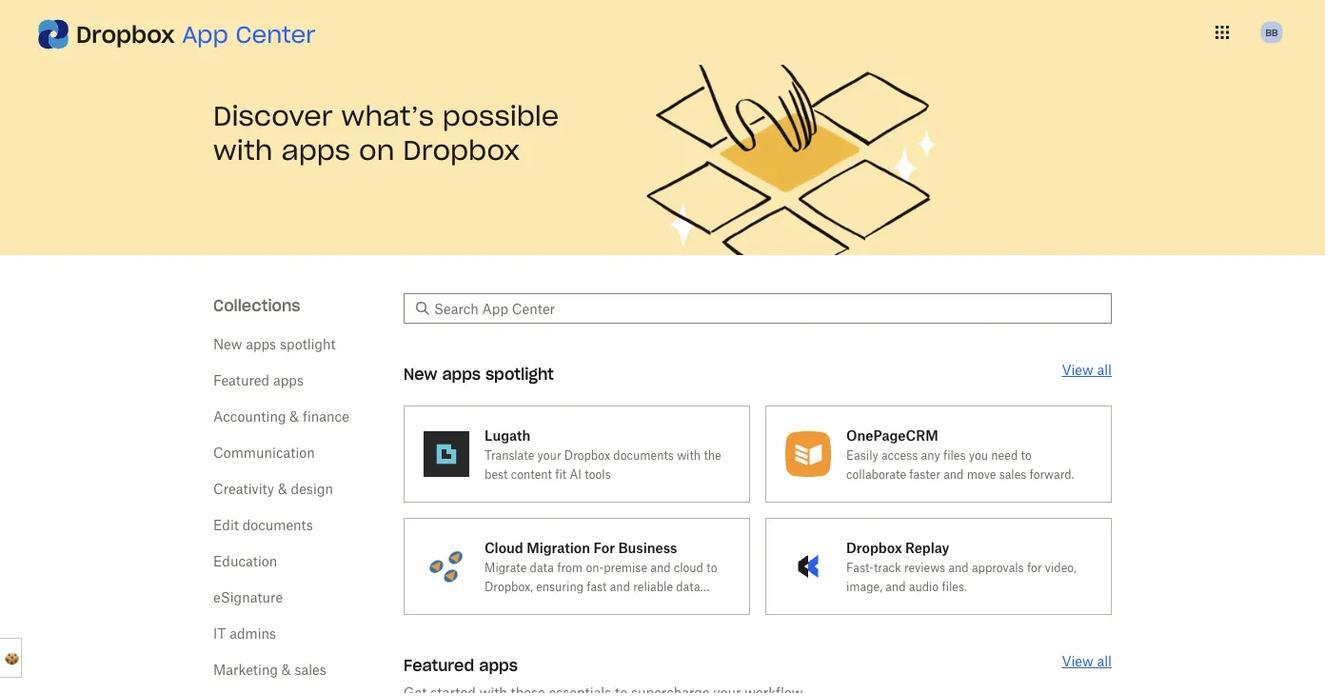 Task type: vqa. For each thing, say whether or not it's contained in the screenshot.


Task type: locate. For each thing, give the bounding box(es) containing it.
0 vertical spatial all
[[1097, 362, 1112, 378]]

creativity
[[213, 480, 274, 497]]

1 horizontal spatial to
[[1021, 448, 1032, 462]]

0 vertical spatial view
[[1062, 362, 1094, 378]]

tools
[[585, 467, 611, 481]]

dropbox inside dropbox replay fast-track reviews and approvals for video, image, and audio files.
[[846, 539, 902, 556]]

image,
[[846, 579, 883, 594]]

bb button
[[1257, 17, 1287, 48]]

&
[[290, 408, 299, 424], [278, 480, 287, 497], [282, 661, 291, 677]]

with down the 'discover'
[[213, 133, 273, 167]]

any
[[921, 448, 940, 462]]

to
[[1021, 448, 1032, 462], [707, 560, 717, 575]]

cloud migration for business migrate data from on-premise and cloud to dropbox, ensuring fast and reliable data transfer.
[[485, 539, 717, 613]]

dropbox down possible
[[403, 133, 520, 167]]

easily
[[846, 448, 878, 462]]

data down migration
[[530, 560, 554, 575]]

0 horizontal spatial with
[[213, 133, 273, 167]]

1 vertical spatial featured apps
[[404, 656, 518, 675]]

0 horizontal spatial new apps spotlight
[[213, 336, 336, 352]]

spotlight up lugath
[[486, 364, 554, 384]]

onepagecrm
[[846, 427, 938, 443]]

and down premise
[[610, 579, 630, 594]]

marketing & sales link
[[213, 661, 326, 677]]

new apps spotlight up featured apps link
[[213, 336, 336, 352]]

0 vertical spatial view all link
[[1062, 362, 1112, 378]]

0 vertical spatial new apps spotlight
[[213, 336, 336, 352]]

0 vertical spatial view all
[[1062, 362, 1112, 378]]

reviews
[[904, 560, 946, 575]]

transfer.
[[485, 598, 529, 613]]

replay
[[905, 539, 950, 556]]

education link
[[213, 553, 277, 569]]

1 vertical spatial new apps spotlight
[[404, 364, 554, 384]]

0 vertical spatial data
[[530, 560, 554, 575]]

view all link
[[1062, 362, 1112, 378], [1062, 653, 1112, 669]]

1 vertical spatial all
[[1097, 653, 1112, 669]]

0 horizontal spatial featured
[[213, 372, 270, 388]]

data down the cloud
[[676, 579, 700, 594]]

1 vertical spatial view
[[1062, 653, 1094, 669]]

1 horizontal spatial sales
[[999, 467, 1027, 481]]

1 all from the top
[[1097, 362, 1112, 378]]

0 horizontal spatial new
[[213, 336, 242, 352]]

1 horizontal spatial documents
[[613, 448, 674, 462]]

apps
[[281, 133, 350, 167], [246, 336, 276, 352], [442, 364, 481, 384], [273, 372, 304, 388], [479, 656, 518, 675]]

1 vertical spatial new
[[404, 364, 437, 384]]

1 vertical spatial featured
[[404, 656, 474, 675]]

2 vertical spatial &
[[282, 661, 291, 677]]

2 all from the top
[[1097, 653, 1112, 669]]

creativity & design link
[[213, 480, 333, 497]]

0 horizontal spatial sales
[[295, 661, 326, 677]]

0 vertical spatial sales
[[999, 467, 1027, 481]]

view for new apps spotlight
[[1062, 362, 1094, 378]]

1 view from the top
[[1062, 362, 1094, 378]]

for
[[594, 539, 615, 556]]

2 view all link from the top
[[1062, 653, 1112, 669]]

approvals
[[972, 560, 1024, 575]]

spotlight up featured apps link
[[280, 336, 336, 352]]

best
[[485, 467, 508, 481]]

esignature
[[213, 589, 283, 605]]

0 vertical spatial &
[[290, 408, 299, 424]]

audio
[[909, 579, 939, 594]]

1 vertical spatial view all
[[1062, 653, 1112, 669]]

1 horizontal spatial featured
[[404, 656, 474, 675]]

bb
[[1266, 26, 1278, 38]]

0 horizontal spatial data
[[530, 560, 554, 575]]

new apps spotlight
[[213, 336, 336, 352], [404, 364, 554, 384]]

marketing & sales
[[213, 661, 326, 677]]

center
[[236, 20, 316, 49]]

and down files
[[944, 467, 964, 481]]

dropbox
[[76, 20, 175, 49], [403, 133, 520, 167], [564, 448, 610, 462], [846, 539, 902, 556]]

documents down "creativity & design"
[[242, 517, 313, 533]]

for
[[1027, 560, 1042, 575]]

reliable
[[633, 579, 673, 594]]

sales
[[999, 467, 1027, 481], [295, 661, 326, 677]]

apps inside discover what's possible with apps on dropbox
[[281, 133, 350, 167]]

0 vertical spatial new
[[213, 336, 242, 352]]

1 horizontal spatial with
[[677, 448, 701, 462]]

featured apps
[[213, 372, 304, 388], [404, 656, 518, 675]]

marketing
[[213, 661, 278, 677]]

0 vertical spatial to
[[1021, 448, 1032, 462]]

dropbox up track
[[846, 539, 902, 556]]

it admins
[[213, 625, 276, 641]]

2 view from the top
[[1062, 653, 1094, 669]]

1 vertical spatial spotlight
[[486, 364, 554, 384]]

documents left "the"
[[613, 448, 674, 462]]

with left "the"
[[677, 448, 701, 462]]

creativity & design
[[213, 480, 333, 497]]

fast
[[587, 579, 607, 594]]

files
[[943, 448, 966, 462]]

all
[[1097, 362, 1112, 378], [1097, 653, 1112, 669]]

cloud
[[674, 560, 704, 575]]

view
[[1062, 362, 1094, 378], [1062, 653, 1094, 669]]

edit
[[213, 517, 239, 533]]

1 vertical spatial view all link
[[1062, 653, 1112, 669]]

1 view all link from the top
[[1062, 362, 1112, 378]]

communication link
[[213, 444, 315, 460]]

discover what's possible with apps on dropbox
[[213, 99, 559, 167]]

and
[[944, 467, 964, 481], [651, 560, 671, 575], [949, 560, 969, 575], [610, 579, 630, 594], [886, 579, 906, 594]]

1 horizontal spatial featured apps
[[404, 656, 518, 675]]

it
[[213, 625, 226, 641]]

2 view all from the top
[[1062, 653, 1112, 669]]

to right the cloud
[[707, 560, 717, 575]]

1 view all from the top
[[1062, 362, 1112, 378]]

0 vertical spatial documents
[[613, 448, 674, 462]]

& left design
[[278, 480, 287, 497]]

dropbox app center
[[76, 20, 316, 49]]

0 horizontal spatial documents
[[242, 517, 313, 533]]

sales down need
[[999, 467, 1027, 481]]

1 horizontal spatial spotlight
[[486, 364, 554, 384]]

the
[[704, 448, 721, 462]]

spotlight
[[280, 336, 336, 352], [486, 364, 554, 384]]

to right need
[[1021, 448, 1032, 462]]

view all for new apps spotlight
[[1062, 362, 1112, 378]]

1 vertical spatial &
[[278, 480, 287, 497]]

and up files.
[[949, 560, 969, 575]]

0 horizontal spatial spotlight
[[280, 336, 336, 352]]

& left finance
[[290, 408, 299, 424]]

new
[[213, 336, 242, 352], [404, 364, 437, 384]]

0 vertical spatial with
[[213, 133, 273, 167]]

cloud
[[485, 539, 523, 556]]

communication
[[213, 444, 315, 460]]

with
[[213, 133, 273, 167], [677, 448, 701, 462]]

to inside cloud migration for business migrate data from on-premise and cloud to dropbox, ensuring fast and reliable data transfer.
[[707, 560, 717, 575]]

1 vertical spatial sales
[[295, 661, 326, 677]]

accounting
[[213, 408, 286, 424]]

data
[[530, 560, 554, 575], [676, 579, 700, 594]]

1 vertical spatial documents
[[242, 517, 313, 533]]

sales right marketing
[[295, 661, 326, 677]]

documents
[[613, 448, 674, 462], [242, 517, 313, 533]]

with inside lugath translate your dropbox documents with the best content fit ai tools
[[677, 448, 701, 462]]

dropbox left app
[[76, 20, 175, 49]]

discover
[[213, 99, 333, 133]]

view all
[[1062, 362, 1112, 378], [1062, 653, 1112, 669]]

0 horizontal spatial to
[[707, 560, 717, 575]]

1 vertical spatial with
[[677, 448, 701, 462]]

0 vertical spatial featured
[[213, 372, 270, 388]]

0 horizontal spatial featured apps
[[213, 372, 304, 388]]

fast-
[[846, 560, 874, 575]]

featured
[[213, 372, 270, 388], [404, 656, 474, 675]]

migration
[[527, 539, 590, 556]]

1 horizontal spatial data
[[676, 579, 700, 594]]

featured apps up the accounting
[[213, 372, 304, 388]]

view for featured apps
[[1062, 653, 1094, 669]]

design
[[291, 480, 333, 497]]

dropbox up tools
[[564, 448, 610, 462]]

app
[[182, 20, 228, 49]]

1 vertical spatial to
[[707, 560, 717, 575]]

featured apps down transfer.
[[404, 656, 518, 675]]

collaborate
[[846, 467, 906, 481]]

edit documents
[[213, 517, 313, 533]]

new apps spotlight up lugath
[[404, 364, 554, 384]]

translate
[[485, 448, 534, 462]]

& right marketing
[[282, 661, 291, 677]]

& for design
[[278, 480, 287, 497]]

need
[[991, 448, 1018, 462]]



Task type: describe. For each thing, give the bounding box(es) containing it.
your
[[538, 448, 561, 462]]

with inside discover what's possible with apps on dropbox
[[213, 133, 273, 167]]

documents inside lugath translate your dropbox documents with the best content fit ai tools
[[613, 448, 674, 462]]

all for featured apps
[[1097, 653, 1112, 669]]

premise
[[604, 560, 647, 575]]

what's
[[341, 99, 434, 133]]

view all for featured apps
[[1062, 653, 1112, 669]]

ai
[[570, 467, 582, 481]]

and inside onepagecrm easily access any files you need to collaborate faster and move sales forward.
[[944, 467, 964, 481]]

track
[[874, 560, 901, 575]]

& for sales
[[282, 661, 291, 677]]

0 vertical spatial featured apps
[[213, 372, 304, 388]]

collections
[[213, 296, 300, 315]]

and up reliable
[[651, 560, 671, 575]]

migrate
[[485, 560, 527, 575]]

all for new apps spotlight
[[1097, 362, 1112, 378]]

to inside onepagecrm easily access any files you need to collaborate faster and move sales forward.
[[1021, 448, 1032, 462]]

lugath
[[485, 427, 531, 443]]

education
[[213, 553, 277, 569]]

dropbox inside discover what's possible with apps on dropbox
[[403, 133, 520, 167]]

dropbox replay fast-track reviews and approvals for video, image, and audio files.
[[846, 539, 1077, 594]]

finance
[[303, 408, 349, 424]]

view all link for featured apps
[[1062, 653, 1112, 669]]

admins
[[230, 625, 276, 641]]

1 horizontal spatial new apps spotlight
[[404, 364, 554, 384]]

esignature link
[[213, 589, 283, 605]]

view all link for new apps spotlight
[[1062, 362, 1112, 378]]

on-
[[586, 560, 604, 575]]

accounting & finance
[[213, 408, 349, 424]]

dropbox,
[[485, 579, 533, 594]]

new apps spotlight link
[[213, 336, 336, 352]]

lugath translate your dropbox documents with the best content fit ai tools
[[485, 427, 721, 481]]

fit
[[555, 467, 567, 481]]

ensuring
[[536, 579, 584, 594]]

possible
[[443, 99, 559, 133]]

accounting & finance link
[[213, 408, 349, 424]]

and down track
[[886, 579, 906, 594]]

1 vertical spatial data
[[676, 579, 700, 594]]

0 vertical spatial spotlight
[[280, 336, 336, 352]]

edit documents link
[[213, 517, 313, 533]]

content
[[511, 467, 552, 481]]

it admins link
[[213, 625, 276, 641]]

business
[[618, 539, 677, 556]]

access
[[882, 448, 918, 462]]

sales inside onepagecrm easily access any files you need to collaborate faster and move sales forward.
[[999, 467, 1027, 481]]

& for finance
[[290, 408, 299, 424]]

dropbox inside lugath translate your dropbox documents with the best content fit ai tools
[[564, 448, 610, 462]]

you
[[969, 448, 988, 462]]

video,
[[1045, 560, 1077, 575]]

onepagecrm easily access any files you need to collaborate faster and move sales forward.
[[846, 427, 1074, 481]]

1 horizontal spatial new
[[404, 364, 437, 384]]

files.
[[942, 579, 967, 594]]

on
[[359, 133, 395, 167]]

move
[[967, 467, 996, 481]]

Search App Center text field
[[434, 298, 1101, 319]]

forward.
[[1030, 467, 1074, 481]]

featured apps link
[[213, 372, 304, 388]]

faster
[[910, 467, 941, 481]]

from
[[557, 560, 583, 575]]



